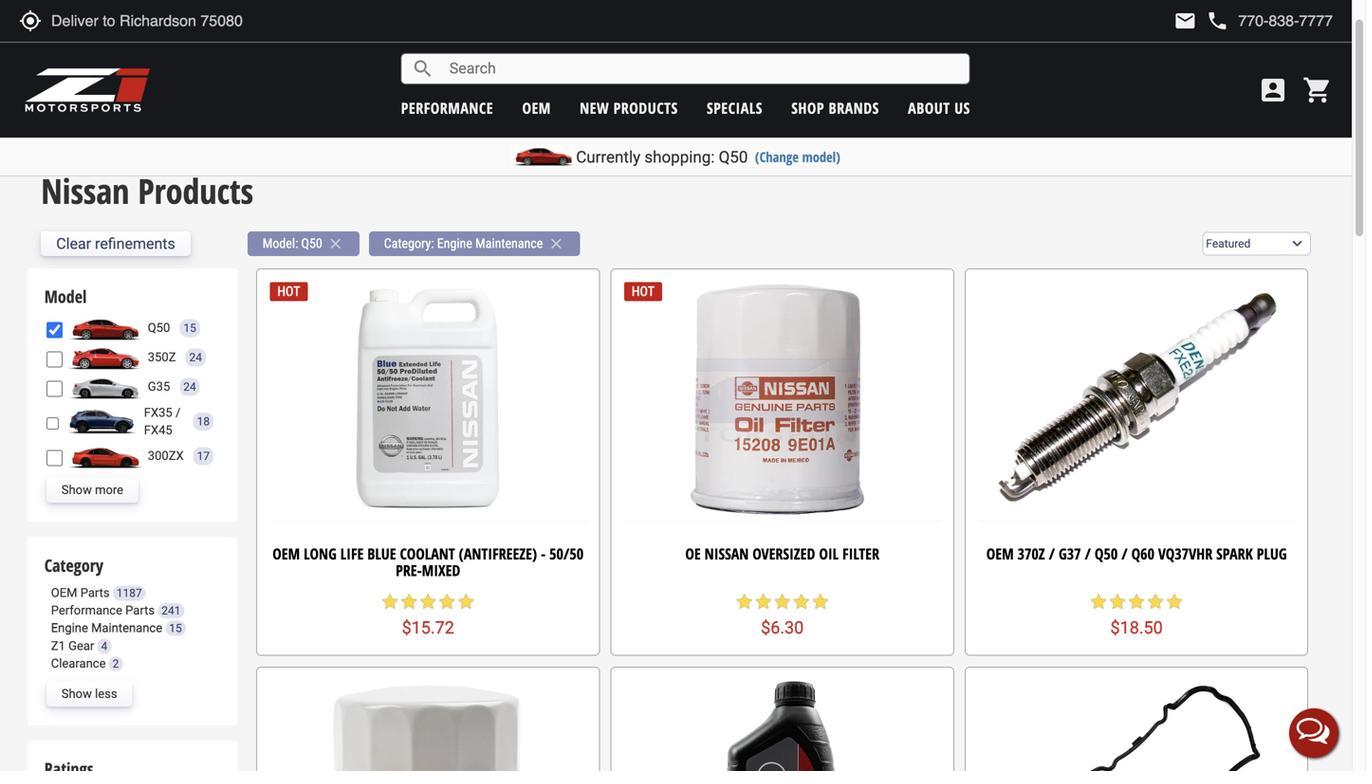 Task type: vqa. For each thing, say whether or not it's contained in the screenshot.


Task type: describe. For each thing, give the bounding box(es) containing it.
nissan products
[[41, 167, 253, 214]]

show less
[[61, 687, 117, 701]]

about
[[908, 98, 950, 118]]

-
[[541, 544, 546, 564]]

9 star from the left
[[792, 592, 811, 611]]

shop brands link
[[792, 98, 879, 118]]

q50 left (change
[[719, 148, 748, 167]]

24 for g35
[[183, 380, 196, 394]]

model: q50 close
[[263, 235, 344, 252]]

engine inside category: engine maintenance close
[[437, 236, 472, 251]]

star star star star star $15.72
[[381, 592, 476, 638]]

oem long life blue coolant (antifreeze) - 50/50 pre-mixed
[[273, 544, 584, 581]]

infiniti q50 sedan hybrid v37 2014 2015 2016 2017 2018 2019 2020 vq37vhr 2.0t 3.0t 3.7l red sport redsport vr30ddtt z1 motorsports image
[[67, 316, 143, 341]]

mail link
[[1174, 9, 1197, 32]]

nissan link
[[41, 126, 75, 144]]

engine inside category oem parts 1187 performance parts 241 engine maintenance 15 z1 gear 4 clearance 2
[[51, 621, 88, 635]]

products
[[138, 167, 253, 214]]

maintenance inside category oem parts 1187 performance parts 241 engine maintenance 15 z1 gear 4 clearance 2
[[91, 621, 162, 635]]

shop
[[792, 98, 825, 118]]

(antifreeze)
[[459, 544, 537, 564]]

mail phone
[[1174, 9, 1229, 32]]

q50 right 'g37'
[[1095, 544, 1118, 564]]

nissan 300zx z32 1990 1991 1992 1993 1994 1995 1996 vg30dett vg30de twin turbo non turbo z1 motorsports image
[[67, 444, 143, 469]]

oe
[[685, 544, 701, 564]]

vq37vhr
[[1158, 544, 1213, 564]]

4
[[101, 640, 107, 653]]

coolant
[[400, 544, 455, 564]]

more
[[95, 483, 123, 497]]

/ right 'g37'
[[1085, 544, 1091, 564]]

nissan for nissan products
[[41, 167, 129, 214]]

life
[[340, 544, 364, 564]]

show for model
[[61, 483, 92, 497]]

gear
[[68, 639, 94, 653]]

0 horizontal spatial parts
[[80, 586, 110, 600]]

shopping:
[[645, 148, 715, 167]]

15 inside category oem parts 1187 performance parts 241 engine maintenance 15 z1 gear 4 clearance 2
[[169, 622, 182, 635]]

currently shopping: q50 (change model)
[[576, 148, 840, 167]]

3 star from the left
[[419, 592, 438, 611]]

shopping_cart link
[[1298, 75, 1333, 105]]

nissan 350z z33 2003 2004 2005 2006 2007 2008 2009 vq35de 3.5l revup rev up vq35hr nismo z1 motorsports image
[[67, 345, 143, 370]]

14 star from the left
[[1146, 592, 1165, 611]]

new products link
[[580, 98, 678, 118]]

show less button
[[46, 682, 132, 707]]

(change
[[755, 148, 799, 166]]

filter
[[843, 544, 880, 564]]

2 star from the left
[[400, 592, 419, 611]]

brands
[[829, 98, 879, 118]]

spark
[[1217, 544, 1253, 564]]

8 star from the left
[[773, 592, 792, 611]]

oem inside category oem parts 1187 performance parts 241 engine maintenance 15 z1 gear 4 clearance 2
[[51, 586, 77, 600]]

infiniti g35 coupe sedan v35 v36 skyline 2003 2004 2005 2006 2007 2008 3.5l vq35de revup rev up vq35hr z1 motorsports image
[[67, 375, 143, 399]]

specials link
[[707, 98, 763, 118]]

model
[[44, 285, 87, 308]]

performance
[[401, 98, 493, 118]]

(change model) link
[[755, 148, 840, 166]]

shopping_cart
[[1303, 75, 1333, 105]]

oem for oem link
[[522, 98, 551, 118]]

24 for 350z
[[189, 351, 202, 364]]

z1 motorsports logo image
[[24, 66, 151, 114]]

11 star from the left
[[1089, 592, 1108, 611]]

us
[[955, 98, 970, 118]]

refinements
[[95, 235, 175, 253]]

18
[[197, 415, 210, 428]]

/ left 'g37'
[[1049, 544, 1055, 564]]

1 star from the left
[[381, 592, 400, 611]]

plug
[[1257, 544, 1287, 564]]

mixed
[[422, 560, 460, 581]]

show more
[[61, 483, 123, 497]]

category
[[44, 554, 103, 577]]

nissan for 'nissan' link
[[41, 126, 75, 144]]

2 vertical spatial nissan
[[705, 544, 749, 564]]

2
[[113, 657, 119, 671]]

oil
[[819, 544, 839, 564]]

$15.72
[[402, 618, 454, 638]]

pre-
[[396, 560, 422, 581]]

13 star from the left
[[1127, 592, 1146, 611]]

300zx
[[148, 449, 184, 463]]

oem 370z / g37 / q50 / q60 vq37vhr spark plug
[[987, 544, 1287, 564]]

long
[[304, 544, 337, 564]]



Task type: locate. For each thing, give the bounding box(es) containing it.
star
[[381, 592, 400, 611], [400, 592, 419, 611], [419, 592, 438, 611], [438, 592, 457, 611], [457, 592, 476, 611], [735, 592, 754, 611], [754, 592, 773, 611], [773, 592, 792, 611], [792, 592, 811, 611], [811, 592, 830, 611], [1089, 592, 1108, 611], [1108, 592, 1127, 611], [1127, 592, 1146, 611], [1146, 592, 1165, 611], [1165, 592, 1184, 611]]

1 close from the left
[[327, 235, 344, 252]]

clear
[[56, 235, 91, 253]]

new
[[580, 98, 609, 118]]

fx45
[[144, 423, 172, 437]]

clear refinements
[[56, 235, 175, 253]]

products
[[614, 98, 678, 118]]

2 close from the left
[[548, 235, 565, 252]]

/ left q60
[[1122, 544, 1128, 564]]

1 vertical spatial maintenance
[[91, 621, 162, 635]]

4 star from the left
[[438, 592, 457, 611]]

oem
[[522, 98, 551, 118], [273, 544, 300, 564], [987, 544, 1014, 564], [51, 586, 77, 600]]

parts up "performance"
[[80, 586, 110, 600]]

7 star from the left
[[754, 592, 773, 611]]

phone
[[1206, 9, 1229, 32]]

parts
[[80, 586, 110, 600], [125, 604, 155, 618]]

nissan down the z1 motorsports logo
[[41, 126, 75, 144]]

24 right g35
[[183, 380, 196, 394]]

1187
[[116, 587, 142, 600]]

$6.30
[[761, 618, 804, 638]]

g37
[[1059, 544, 1081, 564]]

q50 right model:
[[301, 236, 322, 251]]

50/50
[[549, 544, 584, 564]]

nissan
[[41, 126, 75, 144], [41, 167, 129, 214], [705, 544, 749, 564]]

15
[[183, 321, 196, 335], [169, 622, 182, 635]]

star star star star star $18.50
[[1089, 592, 1184, 638]]

0 horizontal spatial engine
[[51, 621, 88, 635]]

0 vertical spatial parts
[[80, 586, 110, 600]]

oem for oem long life blue coolant (antifreeze) - 50/50 pre-mixed
[[273, 544, 300, 564]]

/ right fx35
[[175, 406, 181, 420]]

fx35 / fx45
[[144, 406, 181, 437]]

1 vertical spatial 24
[[183, 380, 196, 394]]

show more button
[[46, 478, 139, 503]]

oem left new
[[522, 98, 551, 118]]

2 show from the top
[[61, 687, 92, 701]]

Search search field
[[434, 54, 969, 83]]

account_box
[[1258, 75, 1288, 105]]

1 vertical spatial 15
[[169, 622, 182, 635]]

1 vertical spatial nissan
[[41, 167, 129, 214]]

engine right category:
[[437, 236, 472, 251]]

oem left 370z
[[987, 544, 1014, 564]]

star star star star star $6.30
[[735, 592, 830, 638]]

1 horizontal spatial 15
[[183, 321, 196, 335]]

/
[[175, 406, 181, 420], [1049, 544, 1055, 564], [1085, 544, 1091, 564], [1122, 544, 1128, 564]]

specials
[[707, 98, 763, 118]]

oem up "performance"
[[51, 586, 77, 600]]

1 horizontal spatial close
[[548, 235, 565, 252]]

category: engine maintenance close
[[384, 235, 565, 252]]

$18.50
[[1111, 618, 1163, 638]]

category oem parts 1187 performance parts 241 engine maintenance 15 z1 gear 4 clearance 2
[[44, 554, 182, 671]]

show inside show more button
[[61, 483, 92, 497]]

12 star from the left
[[1108, 592, 1127, 611]]

15 down 241
[[169, 622, 182, 635]]

g35
[[148, 380, 170, 394]]

350z
[[148, 350, 176, 364]]

q60
[[1132, 544, 1155, 564]]

15 right 'infiniti q50 sedan hybrid v37 2014 2015 2016 2017 2018 2019 2020 vq37vhr 2.0t 3.0t 3.7l red sport redsport vr30ddtt z1 motorsports' image at the left top of the page
[[183, 321, 196, 335]]

parts down the 1187
[[125, 604, 155, 618]]

1 horizontal spatial maintenance
[[475, 236, 543, 251]]

0 vertical spatial maintenance
[[475, 236, 543, 251]]

241
[[162, 605, 181, 618]]

search
[[412, 57, 434, 80]]

1 vertical spatial show
[[61, 687, 92, 701]]

phone link
[[1206, 9, 1333, 32]]

clear refinements button
[[41, 231, 190, 256]]

show left more
[[61, 483, 92, 497]]

oem inside oem long life blue coolant (antifreeze) - 50/50 pre-mixed
[[273, 544, 300, 564]]

15 star from the left
[[1165, 592, 1184, 611]]

0 horizontal spatial 15
[[169, 622, 182, 635]]

q50
[[719, 148, 748, 167], [301, 236, 322, 251], [148, 321, 170, 335], [1095, 544, 1118, 564]]

maintenance
[[475, 236, 543, 251], [91, 621, 162, 635]]

about us link
[[908, 98, 970, 118]]

show
[[61, 483, 92, 497], [61, 687, 92, 701]]

engine
[[437, 236, 472, 251], [51, 621, 88, 635]]

1 show from the top
[[61, 483, 92, 497]]

0 vertical spatial show
[[61, 483, 92, 497]]

oversized
[[753, 544, 815, 564]]

less
[[95, 687, 117, 701]]

currently
[[576, 148, 641, 167]]

nissan right oe
[[705, 544, 749, 564]]

0 horizontal spatial maintenance
[[91, 621, 162, 635]]

q50 inside model: q50 close
[[301, 236, 322, 251]]

z1
[[51, 639, 65, 653]]

6 star from the left
[[735, 592, 754, 611]]

oem link
[[522, 98, 551, 118]]

mail
[[1174, 9, 1197, 32]]

0 horizontal spatial close
[[327, 235, 344, 252]]

1 vertical spatial parts
[[125, 604, 155, 618]]

24
[[189, 351, 202, 364], [183, 380, 196, 394]]

model)
[[802, 148, 840, 166]]

show for category
[[61, 687, 92, 701]]

1 horizontal spatial engine
[[437, 236, 472, 251]]

clearance
[[51, 656, 106, 671]]

None checkbox
[[46, 322, 62, 338], [46, 416, 59, 432], [46, 322, 62, 338], [46, 416, 59, 432]]

0 vertical spatial engine
[[437, 236, 472, 251]]

q50 up the 350z
[[148, 321, 170, 335]]

infiniti fx35 fx45 2003 2004 2005 2006 2007 2008 2009 2010 2011 2012 2013 vq35de vq35hr vk45de vk45dd z1 motorsports image
[[63, 409, 139, 434]]

shop brands
[[792, 98, 879, 118]]

0 vertical spatial 24
[[189, 351, 202, 364]]

category:
[[384, 236, 434, 251]]

account_box link
[[1253, 75, 1293, 105]]

performance link
[[401, 98, 493, 118]]

oem for oem 370z / g37 / q50 / q60 vq37vhr spark plug
[[987, 544, 1014, 564]]

/ inside fx35 / fx45
[[175, 406, 181, 420]]

show left less
[[61, 687, 92, 701]]

engine up z1
[[51, 621, 88, 635]]

performance
[[51, 604, 122, 618]]

0 vertical spatial 15
[[183, 321, 196, 335]]

370z
[[1018, 544, 1045, 564]]

1 vertical spatial engine
[[51, 621, 88, 635]]

show inside the show less button
[[61, 687, 92, 701]]

nissan up the clear
[[41, 167, 129, 214]]

model:
[[263, 236, 298, 251]]

new products
[[580, 98, 678, 118]]

my_location
[[19, 9, 42, 32]]

24 right the 350z
[[189, 351, 202, 364]]

None checkbox
[[46, 351, 62, 368], [46, 381, 62, 397], [46, 450, 62, 466], [46, 351, 62, 368], [46, 381, 62, 397], [46, 450, 62, 466]]

0 vertical spatial nissan
[[41, 126, 75, 144]]

oem left long
[[273, 544, 300, 564]]

17
[[197, 450, 210, 463]]

10 star from the left
[[811, 592, 830, 611]]

oe nissan oversized oil filter
[[685, 544, 880, 564]]

maintenance inside category: engine maintenance close
[[475, 236, 543, 251]]

5 star from the left
[[457, 592, 476, 611]]

about us
[[908, 98, 970, 118]]

blue
[[367, 544, 396, 564]]

fx35
[[144, 406, 172, 420]]

1 horizontal spatial parts
[[125, 604, 155, 618]]



